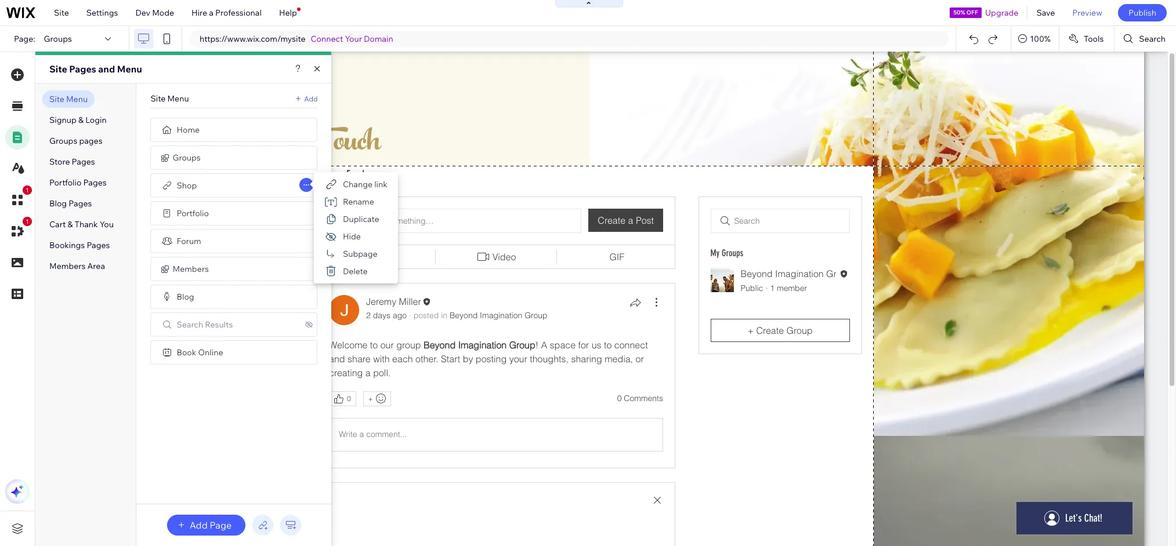 Task type: vqa. For each thing, say whether or not it's contained in the screenshot.
Mode
yes



Task type: describe. For each thing, give the bounding box(es) containing it.
pages for portfolio
[[83, 178, 107, 188]]

login
[[85, 115, 107, 125]]

rename
[[343, 197, 374, 207]]

hire a professional
[[192, 8, 262, 18]]

page
[[210, 520, 232, 531]]

100%
[[1030, 34, 1051, 44]]

0 horizontal spatial menu
[[66, 94, 88, 104]]

100% button
[[1011, 26, 1059, 52]]

save
[[1036, 8, 1055, 18]]

blog for blog
[[177, 292, 194, 302]]

https://www.wix.com/mysite
[[200, 34, 306, 44]]

https://www.wix.com/mysite connect your domain
[[200, 34, 393, 44]]

signup
[[49, 115, 76, 125]]

mode
[[152, 8, 174, 18]]

bookings
[[49, 240, 85, 251]]

home
[[177, 125, 200, 135]]

portfolio for portfolio
[[177, 208, 209, 219]]

hire
[[192, 8, 207, 18]]

book
[[177, 348, 196, 358]]

signup & login
[[49, 115, 107, 125]]

portfolio pages
[[49, 178, 107, 188]]

publish
[[1128, 8, 1156, 18]]

dev mode
[[135, 8, 174, 18]]

hide
[[343, 232, 361, 242]]

book online
[[177, 348, 223, 358]]

pages for site
[[69, 63, 96, 75]]

members for members area
[[49, 261, 86, 272]]

portfolio for portfolio pages
[[49, 178, 81, 188]]

tools button
[[1059, 26, 1114, 52]]

online
[[198, 348, 223, 358]]

groups pages
[[49, 136, 102, 146]]

settings
[[86, 8, 118, 18]]

area
[[87, 261, 105, 272]]

you
[[100, 219, 114, 230]]

site pages and menu
[[49, 63, 142, 75]]

off
[[967, 9, 978, 16]]

change
[[343, 179, 373, 190]]

pages for blog
[[69, 198, 92, 209]]

forum
[[177, 236, 201, 247]]



Task type: locate. For each thing, give the bounding box(es) containing it.
1 vertical spatial &
[[68, 219, 73, 230]]

50%
[[953, 9, 965, 16]]

0 vertical spatial portfolio
[[49, 178, 81, 188]]

pages for store
[[72, 157, 95, 167]]

thank
[[75, 219, 98, 230]]

search inside search button
[[1139, 34, 1166, 44]]

pages down store pages
[[83, 178, 107, 188]]

upgrade
[[985, 8, 1018, 18]]

search for search
[[1139, 34, 1166, 44]]

1 horizontal spatial search
[[1139, 34, 1166, 44]]

results
[[205, 320, 233, 330]]

portfolio up forum
[[177, 208, 209, 219]]

groups
[[44, 34, 72, 44], [49, 136, 77, 146], [173, 153, 201, 163]]

members down the bookings
[[49, 261, 86, 272]]

1 vertical spatial groups
[[49, 136, 77, 146]]

your
[[345, 34, 362, 44]]

add for add page
[[190, 520, 208, 531]]

50% off
[[953, 9, 978, 16]]

shop
[[177, 180, 197, 191]]

publish button
[[1118, 4, 1167, 21]]

add inside button
[[190, 520, 208, 531]]

0 horizontal spatial members
[[49, 261, 86, 272]]

1 vertical spatial search
[[177, 320, 203, 330]]

delete
[[343, 266, 368, 277]]

subpage
[[343, 249, 377, 259]]

& left 'login'
[[78, 115, 84, 125]]

cart & thank you
[[49, 219, 114, 230]]

site menu
[[151, 93, 189, 104], [49, 94, 88, 104]]

professional
[[215, 8, 262, 18]]

connect
[[311, 34, 343, 44]]

pages
[[69, 63, 96, 75], [72, 157, 95, 167], [83, 178, 107, 188], [69, 198, 92, 209], [87, 240, 110, 251]]

menu up the home
[[167, 93, 189, 104]]

blog up the search results
[[177, 292, 194, 302]]

pages for bookings
[[87, 240, 110, 251]]

members area
[[49, 261, 105, 272]]

2 vertical spatial groups
[[173, 153, 201, 163]]

dev
[[135, 8, 150, 18]]

blog
[[49, 198, 67, 209], [177, 292, 194, 302]]

preview button
[[1064, 0, 1111, 26]]

site menu up signup at the left top of page
[[49, 94, 88, 104]]

portfolio
[[49, 178, 81, 188], [177, 208, 209, 219]]

store pages
[[49, 157, 95, 167]]

0 horizontal spatial blog
[[49, 198, 67, 209]]

groups up shop
[[173, 153, 201, 163]]

save button
[[1028, 0, 1064, 26]]

1 vertical spatial add
[[190, 520, 208, 531]]

add page button
[[167, 515, 246, 536]]

search for search results
[[177, 320, 203, 330]]

groups down signup at the left top of page
[[49, 136, 77, 146]]

0 vertical spatial add
[[304, 94, 318, 103]]

duplicate
[[343, 214, 379, 225]]

0 horizontal spatial portfolio
[[49, 178, 81, 188]]

change link
[[343, 179, 388, 190]]

add for add
[[304, 94, 318, 103]]

search
[[1139, 34, 1166, 44], [177, 320, 203, 330]]

menu right and
[[117, 63, 142, 75]]

0 horizontal spatial site menu
[[49, 94, 88, 104]]

pages up area
[[87, 240, 110, 251]]

1 horizontal spatial portfolio
[[177, 208, 209, 219]]

1 horizontal spatial blog
[[177, 292, 194, 302]]

blog pages
[[49, 198, 92, 209]]

a
[[209, 8, 213, 18]]

menu
[[117, 63, 142, 75], [167, 93, 189, 104], [66, 94, 88, 104]]

1 horizontal spatial site menu
[[151, 93, 189, 104]]

& right cart
[[68, 219, 73, 230]]

pages up the portfolio pages
[[72, 157, 95, 167]]

bookings pages
[[49, 240, 110, 251]]

preview
[[1072, 8, 1102, 18]]

0 horizontal spatial add
[[190, 520, 208, 531]]

& for signup
[[78, 115, 84, 125]]

1 vertical spatial blog
[[177, 292, 194, 302]]

search up the book
[[177, 320, 203, 330]]

0 vertical spatial groups
[[44, 34, 72, 44]]

blog up cart
[[49, 198, 67, 209]]

members down forum
[[173, 264, 209, 274]]

0 horizontal spatial &
[[68, 219, 73, 230]]

menu up signup & login
[[66, 94, 88, 104]]

2 horizontal spatial menu
[[167, 93, 189, 104]]

site
[[54, 8, 69, 18], [49, 63, 67, 75], [151, 93, 166, 104], [49, 94, 64, 104]]

& for cart
[[68, 219, 73, 230]]

&
[[78, 115, 84, 125], [68, 219, 73, 230]]

1 horizontal spatial &
[[78, 115, 84, 125]]

add
[[304, 94, 318, 103], [190, 520, 208, 531]]

and
[[98, 63, 115, 75]]

search results
[[177, 320, 233, 330]]

pages left and
[[69, 63, 96, 75]]

link
[[374, 179, 388, 190]]

members for members
[[173, 264, 209, 274]]

groups up site pages and menu
[[44, 34, 72, 44]]

site menu up the home
[[151, 93, 189, 104]]

members
[[49, 261, 86, 272], [173, 264, 209, 274]]

store
[[49, 157, 70, 167]]

1 vertical spatial portfolio
[[177, 208, 209, 219]]

search down publish button
[[1139, 34, 1166, 44]]

pages up cart & thank you
[[69, 198, 92, 209]]

0 vertical spatial &
[[78, 115, 84, 125]]

help
[[279, 8, 297, 18]]

cart
[[49, 219, 66, 230]]

1 horizontal spatial menu
[[117, 63, 142, 75]]

0 horizontal spatial search
[[177, 320, 203, 330]]

1 horizontal spatial add
[[304, 94, 318, 103]]

blog for blog pages
[[49, 198, 67, 209]]

search button
[[1115, 26, 1176, 52]]

0 vertical spatial search
[[1139, 34, 1166, 44]]

tools
[[1084, 34, 1104, 44]]

domain
[[364, 34, 393, 44]]

1 horizontal spatial members
[[173, 264, 209, 274]]

pages
[[79, 136, 102, 146]]

add page
[[190, 520, 232, 531]]

portfolio up blog pages
[[49, 178, 81, 188]]

0 vertical spatial blog
[[49, 198, 67, 209]]



